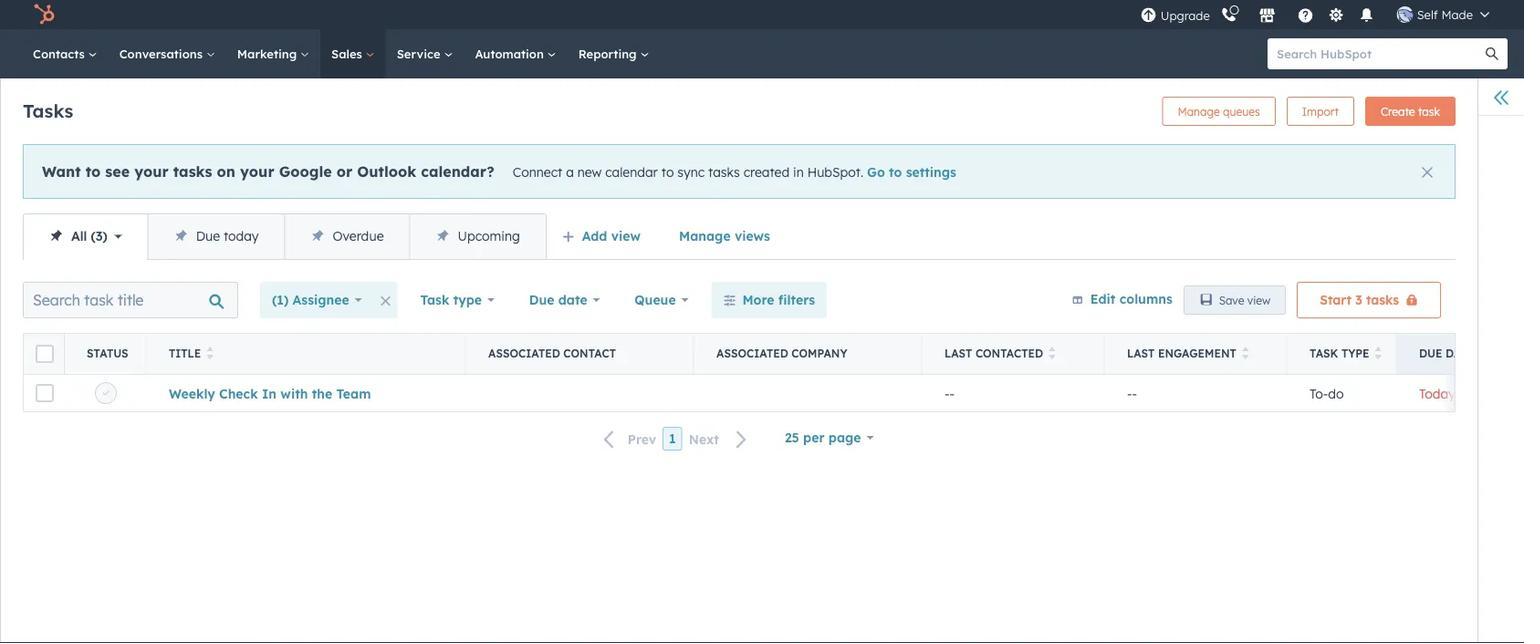 Task type: locate. For each thing, give the bounding box(es) containing it.
edit
[[1090, 291, 1116, 307]]

connect
[[513, 164, 562, 180]]

2 press to sort. image from the left
[[1242, 347, 1249, 360]]

calendar
[[605, 164, 658, 180]]

or
[[337, 162, 353, 180]]

date up associated contact column header
[[558, 292, 587, 308]]

manage inside tasks banner
[[1178, 105, 1220, 118]]

0 horizontal spatial to
[[86, 162, 101, 180]]

marketing
[[237, 46, 300, 61]]

press to sort. image
[[1049, 347, 1056, 360]]

go to settings link
[[867, 164, 956, 180]]

task down upcoming link
[[420, 292, 449, 308]]

queue
[[635, 292, 676, 308]]

date up at
[[1446, 347, 1474, 361]]

3
[[96, 228, 103, 244], [1355, 292, 1362, 308]]

1 horizontal spatial 3
[[1355, 292, 1362, 308]]

(1)
[[272, 292, 289, 308]]

3 inside start 3 tasks button
[[1355, 292, 1362, 308]]

2 horizontal spatial tasks
[[1366, 292, 1399, 308]]

see
[[105, 162, 130, 180]]

0 horizontal spatial task
[[420, 292, 449, 308]]

1 button
[[663, 427, 682, 451]]

0 vertical spatial 3
[[96, 228, 103, 244]]

press to sort. image down start 3 tasks button
[[1375, 347, 1382, 360]]

type down upcoming link
[[453, 292, 482, 308]]

0 vertical spatial view
[[611, 228, 641, 244]]

upgrade
[[1161, 8, 1210, 23]]

calendar?
[[421, 162, 494, 180]]

1 horizontal spatial last
[[1127, 347, 1155, 361]]

7:00
[[1475, 385, 1500, 401]]

last left contacted
[[945, 347, 972, 361]]

3 right all
[[96, 228, 103, 244]]

0 horizontal spatial --
[[945, 385, 955, 401]]

want to see your tasks on your google or outlook calendar? alert
[[23, 144, 1456, 199]]

0 horizontal spatial manage
[[679, 228, 731, 244]]

columns
[[1120, 291, 1173, 307]]

1 vertical spatial 3
[[1355, 292, 1362, 308]]

start 3 tasks button
[[1297, 282, 1441, 319]]

press to sort. element right title
[[207, 347, 213, 361]]

to
[[86, 162, 101, 180], [662, 164, 674, 180], [889, 164, 902, 180]]

2 horizontal spatial press to sort. image
[[1375, 347, 1382, 360]]

press to sort. image right title
[[207, 347, 213, 360]]

3 - from the left
[[1127, 385, 1132, 401]]

view
[[611, 228, 641, 244], [1247, 293, 1271, 307]]

to left see
[[86, 162, 101, 180]]

contact
[[563, 347, 616, 361]]

2 - from the left
[[950, 385, 955, 401]]

close image
[[1422, 167, 1433, 178]]

the
[[312, 385, 332, 401]]

view inside button
[[1247, 293, 1271, 307]]

1 horizontal spatial due
[[529, 292, 554, 308]]

am
[[1504, 385, 1524, 401]]

to left sync on the left top of the page
[[662, 164, 674, 180]]

your right see
[[134, 162, 169, 180]]

1 horizontal spatial press to sort. image
[[1242, 347, 1249, 360]]

last for last contacted
[[945, 347, 972, 361]]

connect a new calendar to sync tasks created in hubspot. go to settings
[[513, 164, 956, 180]]

today at 7:00 am
[[1419, 385, 1524, 401]]

press to sort. image
[[207, 347, 213, 360], [1242, 347, 1249, 360], [1375, 347, 1382, 360]]

to right go
[[889, 164, 902, 180]]

1 horizontal spatial date
[[1446, 347, 1474, 361]]

due left today
[[196, 228, 220, 244]]

contacts link
[[22, 29, 108, 78]]

tasks right sync on the left top of the page
[[708, 164, 740, 180]]

press to sort. element for task type
[[1375, 347, 1382, 361]]

1 horizontal spatial task type
[[1310, 347, 1370, 361]]

2 last from the left
[[1127, 347, 1155, 361]]

associated contact
[[488, 347, 616, 361]]

search image
[[1486, 47, 1499, 60]]

type up do
[[1342, 347, 1370, 361]]

service link
[[386, 29, 464, 78]]

weekly check in with the team
[[169, 385, 371, 401]]

view right save on the top right
[[1247, 293, 1271, 307]]

associated for associated contact
[[488, 347, 560, 361]]

due date up today
[[1419, 347, 1474, 361]]

2 press to sort. element from the left
[[1049, 347, 1056, 361]]

due up the associated contact
[[529, 292, 554, 308]]

due date up the associated contact
[[529, 292, 587, 308]]

press to sort. element right contacted
[[1049, 347, 1056, 361]]

1 horizontal spatial type
[[1342, 347, 1370, 361]]

1 horizontal spatial view
[[1247, 293, 1271, 307]]

0 vertical spatial date
[[558, 292, 587, 308]]

1 last from the left
[[945, 347, 972, 361]]

press to sort. image right engagement
[[1242, 347, 1249, 360]]

hubspot image
[[33, 4, 55, 26]]

0 horizontal spatial 3
[[96, 228, 103, 244]]

page
[[829, 430, 861, 446]]

0 horizontal spatial type
[[453, 292, 482, 308]]

marketplaces image
[[1259, 8, 1276, 25]]

press to sort. element down start 3 tasks button
[[1375, 347, 1382, 361]]

tasks left on
[[173, 162, 212, 180]]

settings image
[[1328, 8, 1345, 24]]

your
[[134, 162, 169, 180], [240, 162, 274, 180]]

queues
[[1223, 105, 1260, 118]]

tasks right start at the right top of the page
[[1366, 292, 1399, 308]]

1 horizontal spatial task
[[1310, 347, 1338, 361]]

1 -- from the left
[[945, 385, 955, 401]]

google
[[279, 162, 332, 180]]

import link
[[1287, 97, 1354, 126]]

view right add
[[611, 228, 641, 244]]

upgrade image
[[1141, 8, 1157, 24]]

press to sort. element
[[207, 347, 213, 361], [1049, 347, 1056, 361], [1242, 347, 1249, 361], [1375, 347, 1382, 361]]

manage left views
[[679, 228, 731, 244]]

due today link
[[148, 214, 284, 259]]

your right on
[[240, 162, 274, 180]]

settings link
[[1325, 5, 1348, 24]]

view inside popup button
[[611, 228, 641, 244]]

due up today
[[1419, 347, 1443, 361]]

1 horizontal spatial your
[[240, 162, 274, 180]]

0 horizontal spatial press to sort. image
[[207, 347, 213, 360]]

views
[[735, 228, 770, 244]]

task
[[1418, 105, 1440, 118]]

date
[[558, 292, 587, 308], [1446, 347, 1474, 361]]

1 vertical spatial task
[[1310, 347, 1338, 361]]

1 vertical spatial manage
[[679, 228, 731, 244]]

associated inside "column header"
[[716, 347, 788, 361]]

more filters
[[742, 292, 815, 308]]

--
[[945, 385, 955, 401], [1127, 385, 1137, 401]]

title
[[169, 347, 201, 361]]

start 3 tasks
[[1320, 292, 1399, 308]]

conversations
[[119, 46, 206, 61]]

0 vertical spatial task type
[[420, 292, 482, 308]]

press to sort. element right engagement
[[1242, 347, 1249, 361]]

last
[[945, 347, 972, 361], [1127, 347, 1155, 361]]

save
[[1219, 293, 1244, 307]]

3 right start at the right top of the page
[[1355, 292, 1362, 308]]

save view
[[1219, 293, 1271, 307]]

0 horizontal spatial due
[[196, 228, 220, 244]]

3 press to sort. image from the left
[[1375, 347, 1382, 360]]

1 associated from the left
[[488, 347, 560, 361]]

manage views link
[[667, 218, 782, 255]]

1 your from the left
[[134, 162, 169, 180]]

1 horizontal spatial to
[[662, 164, 674, 180]]

4 press to sort. element from the left
[[1375, 347, 1382, 361]]

0 horizontal spatial view
[[611, 228, 641, 244]]

0 vertical spatial type
[[453, 292, 482, 308]]

reporting
[[578, 46, 640, 61]]

task type down upcoming link
[[420, 292, 482, 308]]

0 vertical spatial task
[[420, 292, 449, 308]]

queue button
[[623, 282, 700, 319]]

help image
[[1298, 8, 1314, 25]]

in
[[262, 385, 277, 401]]

pagination navigation
[[593, 427, 758, 451]]

0 horizontal spatial due date
[[529, 292, 587, 308]]

ruby anderson image
[[1397, 6, 1414, 23]]

manage left queues
[[1178, 105, 1220, 118]]

1 - from the left
[[945, 385, 950, 401]]

sync
[[678, 164, 705, 180]]

task type up do
[[1310, 347, 1370, 361]]

1 vertical spatial type
[[1342, 347, 1370, 361]]

1 press to sort. image from the left
[[207, 347, 213, 360]]

1 vertical spatial view
[[1247, 293, 1271, 307]]

1 horizontal spatial due date
[[1419, 347, 1474, 361]]

task inside popup button
[[420, 292, 449, 308]]

3 press to sort. element from the left
[[1242, 347, 1249, 361]]

manage views
[[679, 228, 770, 244]]

associated down more
[[716, 347, 788, 361]]

assignee
[[293, 292, 349, 308]]

upcoming link
[[409, 214, 546, 259]]

1 horizontal spatial --
[[1127, 385, 1137, 401]]

last down columns
[[1127, 347, 1155, 361]]

1 vertical spatial due
[[529, 292, 554, 308]]

associated for associated company
[[716, 347, 788, 361]]

1 horizontal spatial manage
[[1178, 105, 1220, 118]]

marketplaces button
[[1248, 0, 1287, 29]]

task status: not completed image
[[102, 390, 110, 397]]

0 vertical spatial manage
[[1178, 105, 1220, 118]]

associated
[[488, 347, 560, 361], [716, 347, 788, 361]]

due
[[196, 228, 220, 244], [529, 292, 554, 308], [1419, 347, 1443, 361]]

filters
[[778, 292, 815, 308]]

0 horizontal spatial your
[[134, 162, 169, 180]]

hubspot link
[[22, 4, 68, 26]]

associated contact column header
[[466, 334, 695, 374]]

1 press to sort. element from the left
[[207, 347, 213, 361]]

-- down last engagement
[[1127, 385, 1137, 401]]

1 vertical spatial due date
[[1419, 347, 1474, 361]]

0 horizontal spatial date
[[558, 292, 587, 308]]

1 horizontal spatial associated
[[716, 347, 788, 361]]

0 horizontal spatial associated
[[488, 347, 560, 361]]

0 horizontal spatial last
[[945, 347, 972, 361]]

2 -- from the left
[[1127, 385, 1137, 401]]

overdue
[[333, 228, 384, 244]]

2 vertical spatial due
[[1419, 347, 1443, 361]]

to-do
[[1310, 385, 1344, 401]]

column header
[[24, 334, 65, 374]]

company
[[792, 347, 847, 361]]

2 horizontal spatial due
[[1419, 347, 1443, 361]]

0 vertical spatial due
[[196, 228, 220, 244]]

associated inside column header
[[488, 347, 560, 361]]

press to sort. element for last engagement
[[1242, 347, 1249, 361]]

do
[[1328, 385, 1344, 401]]

navigation
[[23, 214, 547, 260]]

associated left contact
[[488, 347, 560, 361]]

2 associated from the left
[[716, 347, 788, 361]]

team
[[336, 385, 371, 401]]

-- down last contacted
[[945, 385, 955, 401]]

0 horizontal spatial task type
[[420, 292, 482, 308]]

manage inside "link"
[[679, 228, 731, 244]]

menu
[[1139, 0, 1502, 29]]

task up to-do
[[1310, 347, 1338, 361]]

0 vertical spatial due date
[[529, 292, 587, 308]]

task type
[[420, 292, 482, 308], [1310, 347, 1370, 361]]

due date inside popup button
[[529, 292, 587, 308]]



Task type: vqa. For each thing, say whether or not it's contained in the screenshot.
the to to the middle
yes



Task type: describe. For each thing, give the bounding box(es) containing it.
calling icon button
[[1214, 3, 1245, 27]]

in
[[793, 164, 804, 180]]

service
[[397, 46, 444, 61]]

today
[[1419, 385, 1455, 401]]

at
[[1459, 385, 1472, 401]]

help button
[[1290, 0, 1321, 29]]

last for last engagement
[[1127, 347, 1155, 361]]

press to sort. image for title
[[207, 347, 213, 360]]

check
[[219, 385, 258, 401]]

Search task title search field
[[23, 282, 238, 319]]

outlook
[[357, 162, 416, 180]]

last contacted
[[945, 347, 1043, 361]]

tasks banner
[[23, 91, 1456, 126]]

notifications image
[[1359, 8, 1375, 25]]

status column header
[[65, 334, 147, 374]]

create
[[1381, 105, 1415, 118]]

more
[[742, 292, 774, 308]]

manage queues link
[[1162, 97, 1276, 126]]

self
[[1417, 7, 1438, 22]]

tasks inside start 3 tasks button
[[1366, 292, 1399, 308]]

all ( 3 )
[[71, 228, 107, 244]]

today
[[224, 228, 259, 244]]

Search HubSpot search field
[[1268, 38, 1491, 69]]

0 horizontal spatial tasks
[[173, 162, 212, 180]]

date inside popup button
[[558, 292, 587, 308]]

sales link
[[320, 29, 386, 78]]

add view
[[582, 228, 641, 244]]

(1) assignee button
[[260, 282, 374, 319]]

associated company column header
[[695, 334, 923, 374]]

navigation containing all
[[23, 214, 547, 260]]

25 per page
[[785, 430, 861, 446]]

1 vertical spatial task type
[[1310, 347, 1370, 361]]

per
[[803, 430, 825, 446]]

view for add view
[[611, 228, 641, 244]]

2 your from the left
[[240, 162, 274, 180]]

manage for manage queues
[[1178, 105, 1220, 118]]

add
[[582, 228, 607, 244]]

last engagement
[[1127, 347, 1237, 361]]

more filters link
[[711, 282, 827, 319]]

manage for manage views
[[679, 228, 731, 244]]

)
[[103, 228, 107, 244]]

self made
[[1417, 7, 1473, 22]]

4 - from the left
[[1132, 385, 1137, 401]]

task type button
[[408, 282, 506, 319]]

calling icon image
[[1221, 7, 1237, 24]]

automation
[[475, 46, 547, 61]]

start
[[1320, 292, 1352, 308]]

created
[[744, 164, 790, 180]]

1 vertical spatial date
[[1446, 347, 1474, 361]]

edit columns
[[1090, 291, 1173, 307]]

view for save view
[[1247, 293, 1271, 307]]

press to sort. image for task type
[[1375, 347, 1382, 360]]

next
[[689, 431, 719, 447]]

overdue link
[[284, 214, 409, 259]]

25 per page button
[[773, 420, 886, 456]]

new
[[578, 164, 602, 180]]

on
[[217, 162, 235, 180]]

next button
[[682, 427, 758, 451]]

press to sort. element for last contacted
[[1049, 347, 1056, 361]]

add view button
[[550, 218, 656, 255]]

edit columns button
[[1071, 288, 1173, 311]]

save view button
[[1184, 286, 1286, 315]]

create task link
[[1365, 97, 1456, 126]]

prev button
[[593, 427, 663, 451]]

due inside popup button
[[529, 292, 554, 308]]

press to sort. element for title
[[207, 347, 213, 361]]

1 horizontal spatial tasks
[[708, 164, 740, 180]]

import
[[1302, 105, 1339, 118]]

want
[[42, 162, 81, 180]]

(
[[91, 228, 96, 244]]

sales
[[331, 46, 366, 61]]

self made button
[[1386, 0, 1501, 29]]

task type inside popup button
[[420, 292, 482, 308]]

2 horizontal spatial to
[[889, 164, 902, 180]]

engagement
[[1158, 347, 1237, 361]]

search button
[[1477, 38, 1508, 69]]

a
[[566, 164, 574, 180]]

conversations link
[[108, 29, 226, 78]]

weekly
[[169, 385, 215, 401]]

with
[[281, 385, 308, 401]]

prev
[[628, 431, 656, 447]]

reporting link
[[567, 29, 660, 78]]

associated company
[[716, 347, 847, 361]]

hubspot.
[[807, 164, 864, 180]]

due date button
[[517, 282, 612, 319]]

weekly check in with the team button
[[169, 385, 371, 401]]

contacted
[[976, 347, 1043, 361]]

due today
[[196, 228, 259, 244]]

25
[[785, 430, 799, 446]]

press to sort. image for last engagement
[[1242, 347, 1249, 360]]

type inside popup button
[[453, 292, 482, 308]]

marketing link
[[226, 29, 320, 78]]

(1) assignee
[[272, 292, 349, 308]]

1
[[669, 431, 676, 447]]

notifications button
[[1351, 0, 1383, 29]]

go
[[867, 164, 885, 180]]

menu containing self made
[[1139, 0, 1502, 29]]



